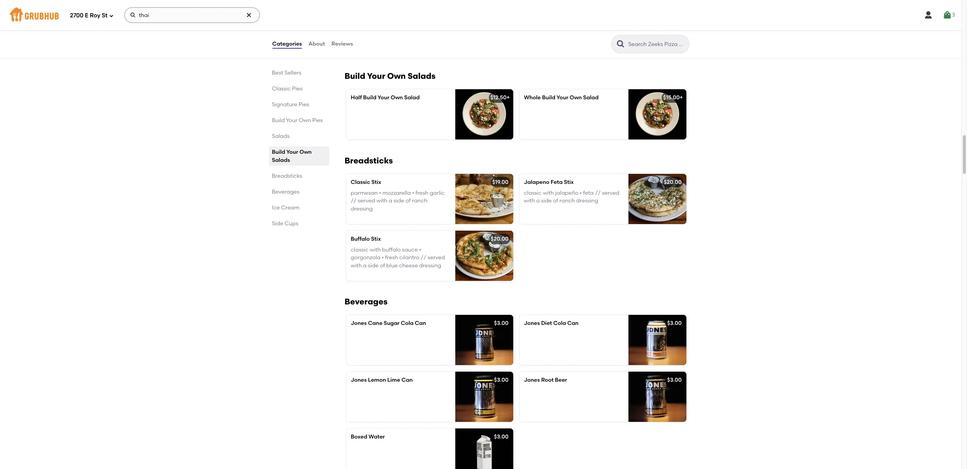 Task type: locate. For each thing, give the bounding box(es) containing it.
whole build your own salad image
[[628, 89, 686, 139]]

search icon image
[[616, 39, 625, 49]]

+ for $12.50
[[507, 94, 510, 101]]

jones left lemon
[[351, 377, 367, 383]]

fresh down buffalo
[[385, 254, 398, 261]]

1 vertical spatial served
[[358, 198, 375, 204]]

your down "salads" tab
[[286, 149, 298, 155]]

18th green image
[[455, 5, 513, 55]]

can right diet
[[567, 320, 579, 327]]

served right the cilantro in the bottom left of the page
[[428, 254, 445, 261]]

beer
[[555, 377, 567, 383]]

0 horizontal spatial +
[[507, 94, 510, 101]]

//
[[595, 190, 601, 196], [351, 198, 356, 204], [421, 254, 426, 261]]

classic
[[272, 85, 291, 92], [351, 179, 370, 185]]

0 horizontal spatial salad
[[404, 94, 420, 101]]

classic down jalapeno
[[524, 190, 542, 196]]

build down signature
[[272, 117, 285, 124]]

1 horizontal spatial side
[[394, 198, 404, 204]]

• right sauce
[[419, 247, 421, 253]]

0 horizontal spatial fresh
[[385, 254, 398, 261]]

2 ranch from the left
[[560, 198, 575, 204]]

main navigation navigation
[[0, 0, 961, 30]]

your inside the build your own pies tab
[[286, 117, 297, 124]]

mozzarella
[[382, 190, 411, 196]]

about button
[[308, 30, 325, 58]]

0 vertical spatial $20.00
[[664, 179, 682, 185]]

can for jones diet cola can
[[567, 320, 579, 327]]

cola right sugar
[[401, 320, 414, 327]]

with down jalapeno
[[524, 198, 535, 204]]

1 vertical spatial fresh
[[385, 254, 398, 261]]

jones cane sugar cola can image
[[455, 315, 513, 365]]

sellers
[[284, 70, 301, 76]]

2 vertical spatial dressing
[[419, 262, 441, 269]]

fresh inside "parmesan •  mozzarella • fresh garlic // served with a side of ranch dressing"
[[416, 190, 428, 196]]

jones for jones cane sugar cola can
[[351, 320, 367, 327]]

// down parmesan
[[351, 198, 356, 204]]

your up half build your own salad
[[367, 71, 385, 81]]

pies up the build your own pies tab
[[299, 101, 309, 108]]

3
[[952, 12, 955, 18]]

served right feta
[[602, 190, 619, 196]]

1 horizontal spatial +
[[680, 94, 683, 101]]

of left blue
[[380, 262, 385, 269]]

breadsticks up the classic stix
[[345, 156, 393, 165]]

// right feta
[[595, 190, 601, 196]]

classic inside the classic with buffalo sauce  • gorgonzola  •  fresh cilantro // served with a side of blue cheese dressing
[[351, 247, 368, 253]]

side cups tab
[[272, 220, 326, 228]]

dressing right cheese
[[419, 262, 441, 269]]

+ for $15.00
[[680, 94, 683, 101]]

0 vertical spatial beverages
[[272, 189, 299, 195]]

dressing down parmesan
[[351, 206, 373, 212]]

0 horizontal spatial build your own salads
[[272, 149, 312, 163]]

a down gorgonzola
[[363, 262, 367, 269]]

0 horizontal spatial served
[[358, 198, 375, 204]]

$15.00 +
[[663, 94, 683, 101]]

categories button
[[272, 30, 302, 58]]

• down buffalo
[[382, 254, 384, 261]]

pies up signature pies tab
[[292, 85, 303, 92]]

buffalo stix
[[351, 236, 381, 242]]

0 vertical spatial classic
[[524, 190, 542, 196]]

e
[[85, 12, 88, 19]]

1 horizontal spatial served
[[428, 254, 445, 261]]

served inside classic with jalapeño  •  feta // served with a side of ranch dressing
[[602, 190, 619, 196]]

jones for jones root beer
[[524, 377, 540, 383]]

classic for classic pies
[[272, 85, 291, 92]]

$12.50 +
[[490, 94, 510, 101]]

// inside classic with jalapeño  •  feta // served with a side of ranch dressing
[[595, 190, 601, 196]]

own
[[387, 71, 406, 81], [391, 94, 403, 101], [570, 94, 582, 101], [299, 117, 311, 124], [299, 149, 312, 155]]

beverages up ice cream
[[272, 189, 299, 195]]

0 vertical spatial dressing
[[576, 198, 598, 204]]

1 horizontal spatial classic
[[524, 190, 542, 196]]

0 horizontal spatial dressing
[[351, 206, 373, 212]]

2 horizontal spatial side
[[541, 198, 552, 204]]

build your own pies tab
[[272, 116, 326, 124]]

cane
[[368, 320, 382, 327]]

$3.00
[[494, 320, 508, 327], [667, 320, 682, 327], [494, 377, 508, 383], [667, 377, 682, 383], [494, 434, 508, 440]]

1 ranch from the left
[[412, 198, 427, 204]]

2 vertical spatial salads
[[272, 157, 290, 163]]

0 horizontal spatial of
[[380, 262, 385, 269]]

dressing inside "parmesan •  mozzarella • fresh garlic // served with a side of ranch dressing"
[[351, 206, 373, 212]]

1 horizontal spatial a
[[389, 198, 392, 204]]

2 horizontal spatial can
[[567, 320, 579, 327]]

1 vertical spatial pies
[[299, 101, 309, 108]]

classic
[[524, 190, 542, 196], [351, 247, 368, 253]]

2 horizontal spatial //
[[595, 190, 601, 196]]

boxed
[[351, 434, 367, 440]]

1 horizontal spatial build your own salads
[[345, 71, 436, 81]]

classic inside classic with jalapeño  •  feta // served with a side of ranch dressing
[[524, 190, 542, 196]]

roy
[[90, 12, 100, 19]]

build your own salads down "salads" tab
[[272, 149, 312, 163]]

stix up parmesan
[[371, 179, 381, 185]]

•
[[379, 190, 381, 196], [412, 190, 414, 196], [580, 190, 582, 196], [419, 247, 421, 253], [382, 254, 384, 261]]

a down jalapeno
[[536, 198, 540, 204]]

fresh left "garlic" at the left top of page
[[416, 190, 428, 196]]

0 horizontal spatial //
[[351, 198, 356, 204]]

salad
[[404, 94, 420, 101], [583, 94, 599, 101]]

cheese
[[399, 262, 418, 269]]

side
[[394, 198, 404, 204], [541, 198, 552, 204], [368, 262, 379, 269]]

served down parmesan
[[358, 198, 375, 204]]

• left feta
[[580, 190, 582, 196]]

pies
[[292, 85, 303, 92], [299, 101, 309, 108], [312, 117, 323, 124]]

with
[[543, 190, 554, 196], [376, 198, 387, 204], [524, 198, 535, 204], [370, 247, 381, 253], [351, 262, 362, 269]]

gorgonzola
[[351, 254, 380, 261]]

with inside "parmesan •  mozzarella • fresh garlic // served with a side of ranch dressing"
[[376, 198, 387, 204]]

2 vertical spatial served
[[428, 254, 445, 261]]

• inside classic with jalapeño  •  feta // served with a side of ranch dressing
[[580, 190, 582, 196]]

// right the cilantro in the bottom left of the page
[[421, 254, 426, 261]]

classic stix image
[[455, 174, 513, 224]]

jones left diet
[[524, 320, 540, 327]]

svg image
[[943, 10, 952, 20], [130, 12, 136, 18], [109, 13, 114, 18]]

breadsticks up 'beverages' tab
[[272, 173, 302, 179]]

breadsticks tab
[[272, 172, 326, 180]]

stix
[[371, 179, 381, 185], [564, 179, 574, 185], [371, 236, 381, 242]]

1 horizontal spatial cola
[[553, 320, 566, 327]]

2 horizontal spatial served
[[602, 190, 619, 196]]

2700 e roy st
[[70, 12, 108, 19]]

1 vertical spatial classic
[[351, 179, 370, 185]]

build down "salads" tab
[[272, 149, 285, 155]]

1 horizontal spatial classic
[[351, 179, 370, 185]]

dressing down feta
[[576, 198, 598, 204]]

ranch
[[412, 198, 427, 204], [560, 198, 575, 204]]

cola
[[401, 320, 414, 327], [553, 320, 566, 327]]

2 horizontal spatial of
[[553, 198, 558, 204]]

1 horizontal spatial ranch
[[560, 198, 575, 204]]

beverages
[[272, 189, 299, 195], [345, 297, 388, 306]]

$12.50
[[490, 94, 507, 101]]

salads inside build your own salads tab
[[272, 157, 290, 163]]

can for jones lemon lime can
[[401, 377, 413, 383]]

lemon
[[368, 377, 386, 383]]

pies inside signature pies tab
[[299, 101, 309, 108]]

1 salad from the left
[[404, 94, 420, 101]]

fresh
[[416, 190, 428, 196], [385, 254, 398, 261]]

1 horizontal spatial fresh
[[416, 190, 428, 196]]

sauce
[[402, 247, 418, 253]]

jones for jones diet cola can
[[524, 320, 540, 327]]

classic up signature
[[272, 85, 291, 92]]

side down mozzarella
[[394, 198, 404, 204]]

$19.00
[[492, 179, 508, 185]]

classic for classic with jalapeño  •  feta // served with a side of ranch dressing
[[524, 190, 542, 196]]

jalapeno
[[524, 179, 549, 185]]

0 horizontal spatial classic
[[351, 247, 368, 253]]

breadsticks
[[345, 156, 393, 165], [272, 173, 302, 179]]

own inside build your own salads tab
[[299, 149, 312, 155]]

0 horizontal spatial can
[[401, 377, 413, 383]]

jones lemon lime can image
[[455, 372, 513, 422]]

classic with buffalo sauce  • gorgonzola  •  fresh cilantro // served with a side of blue cheese dressing
[[351, 247, 445, 269]]

of inside the classic with buffalo sauce  • gorgonzola  •  fresh cilantro // served with a side of blue cheese dressing
[[380, 262, 385, 269]]

build your own salads
[[345, 71, 436, 81], [272, 149, 312, 163]]

a
[[389, 198, 392, 204], [536, 198, 540, 204], [363, 262, 367, 269]]

+
[[507, 94, 510, 101], [680, 94, 683, 101]]

jones root beer
[[524, 377, 567, 383]]

jones left cane
[[351, 320, 367, 327]]

0 horizontal spatial $20.00
[[491, 236, 508, 242]]

blue
[[386, 262, 398, 269]]

classic inside tab
[[272, 85, 291, 92]]

dressing
[[576, 198, 598, 204], [351, 206, 373, 212], [419, 262, 441, 269]]

$3.00 for sugar
[[494, 320, 508, 327]]

1 horizontal spatial $20.00
[[664, 179, 682, 185]]

classic with jalapeño  •  feta // served with a side of ranch dressing
[[524, 190, 619, 204]]

0 vertical spatial served
[[602, 190, 619, 196]]

build
[[345, 71, 365, 81], [363, 94, 376, 101], [542, 94, 555, 101], [272, 117, 285, 124], [272, 149, 285, 155]]

pies for signature pies
[[299, 101, 309, 108]]

stix right buffalo
[[371, 236, 381, 242]]

1 horizontal spatial beverages
[[345, 297, 388, 306]]

of
[[406, 198, 411, 204], [553, 198, 558, 204], [380, 262, 385, 269]]

1 vertical spatial classic
[[351, 247, 368, 253]]

pies inside classic pies tab
[[292, 85, 303, 92]]

1 vertical spatial salads
[[272, 133, 290, 140]]

side inside "parmesan •  mozzarella • fresh garlic // served with a side of ranch dressing"
[[394, 198, 404, 204]]

signature pies
[[272, 101, 309, 108]]

svg image
[[924, 10, 933, 20], [246, 12, 252, 18]]

beverages up cane
[[345, 297, 388, 306]]

1 horizontal spatial //
[[421, 254, 426, 261]]

1 vertical spatial build your own salads
[[272, 149, 312, 163]]

1 horizontal spatial of
[[406, 198, 411, 204]]

0 vertical spatial breadsticks
[[345, 156, 393, 165]]

can right lime
[[401, 377, 413, 383]]

2 horizontal spatial svg image
[[943, 10, 952, 20]]

$15.00
[[663, 94, 680, 101]]

build inside "build your own salads"
[[272, 149, 285, 155]]

0 vertical spatial fresh
[[416, 190, 428, 196]]

1 vertical spatial //
[[351, 198, 356, 204]]

jalapeño
[[555, 190, 578, 196]]

stix for $19.00
[[371, 179, 381, 185]]

salads inside tab
[[272, 133, 290, 140]]

a inside "parmesan •  mozzarella • fresh garlic // served with a side of ranch dressing"
[[389, 198, 392, 204]]

boxed water image
[[455, 429, 513, 469]]

build your own salads up half build your own salad
[[345, 71, 436, 81]]

0 horizontal spatial ranch
[[412, 198, 427, 204]]

0 horizontal spatial breadsticks
[[272, 173, 302, 179]]

side down jalapeno feta stix at top right
[[541, 198, 552, 204]]

0 vertical spatial classic
[[272, 85, 291, 92]]

served
[[602, 190, 619, 196], [358, 198, 375, 204], [428, 254, 445, 261]]

salads
[[408, 71, 436, 81], [272, 133, 290, 140], [272, 157, 290, 163]]

2 horizontal spatial dressing
[[576, 198, 598, 204]]

build your own salads inside build your own salads tab
[[272, 149, 312, 163]]

jones cane sugar cola can
[[351, 320, 426, 327]]

of down jalapeño on the right of the page
[[553, 198, 558, 204]]

2 horizontal spatial a
[[536, 198, 540, 204]]

2 + from the left
[[680, 94, 683, 101]]

2 salad from the left
[[583, 94, 599, 101]]

your inside "build your own salads"
[[286, 149, 298, 155]]

0 horizontal spatial side
[[368, 262, 379, 269]]

with down jalapeno feta stix at top right
[[543, 190, 554, 196]]

side down gorgonzola
[[368, 262, 379, 269]]

of down mozzarella
[[406, 198, 411, 204]]

0 horizontal spatial classic
[[272, 85, 291, 92]]

build your own pies
[[272, 117, 323, 124]]

pies down signature pies tab
[[312, 117, 323, 124]]

ice cream tab
[[272, 204, 326, 212]]

jones left root
[[524, 377, 540, 383]]

1 horizontal spatial breadsticks
[[345, 156, 393, 165]]

stix up jalapeño on the right of the page
[[564, 179, 574, 185]]

1 vertical spatial breadsticks
[[272, 173, 302, 179]]

stix for $20.00
[[371, 236, 381, 242]]

salad for whole build your own salad
[[583, 94, 599, 101]]

your down signature pies at left
[[286, 117, 297, 124]]

ranch inside "parmesan •  mozzarella • fresh garlic // served with a side of ranch dressing"
[[412, 198, 427, 204]]

1 horizontal spatial dressing
[[419, 262, 441, 269]]

of inside classic with jalapeño  •  feta // served with a side of ranch dressing
[[553, 198, 558, 204]]

whole build your own salad
[[524, 94, 599, 101]]

0 horizontal spatial beverages
[[272, 189, 299, 195]]

jones lemon lime can
[[351, 377, 413, 383]]

cola right diet
[[553, 320, 566, 327]]

0 vertical spatial pies
[[292, 85, 303, 92]]

with down mozzarella
[[376, 198, 387, 204]]

your
[[367, 71, 385, 81], [378, 94, 389, 101], [557, 94, 568, 101], [286, 117, 297, 124], [286, 149, 298, 155]]

can
[[415, 320, 426, 327], [567, 320, 579, 327], [401, 377, 413, 383]]

pies for classic pies
[[292, 85, 303, 92]]

0 horizontal spatial cola
[[401, 320, 414, 327]]

2 vertical spatial pies
[[312, 117, 323, 124]]

jones
[[351, 320, 367, 327], [524, 320, 540, 327], [351, 377, 367, 383], [524, 377, 540, 383]]

buffalo
[[351, 236, 370, 242]]

classic up gorgonzola
[[351, 247, 368, 253]]

2 vertical spatial //
[[421, 254, 426, 261]]

1 + from the left
[[507, 94, 510, 101]]

0 horizontal spatial a
[[363, 262, 367, 269]]

a down mozzarella
[[389, 198, 392, 204]]

2 cola from the left
[[553, 320, 566, 327]]

classic up parmesan
[[351, 179, 370, 185]]

$20.00
[[664, 179, 682, 185], [491, 236, 508, 242]]

1 cola from the left
[[401, 320, 414, 327]]

1 horizontal spatial svg image
[[130, 12, 136, 18]]

salads tab
[[272, 132, 326, 140]]

classic pies
[[272, 85, 303, 92]]

own inside the build your own pies tab
[[299, 117, 311, 124]]

0 vertical spatial build your own salads
[[345, 71, 436, 81]]

can right sugar
[[415, 320, 426, 327]]

1 horizontal spatial salad
[[583, 94, 599, 101]]

1 vertical spatial $20.00
[[491, 236, 508, 242]]

0 vertical spatial //
[[595, 190, 601, 196]]

half build your own salad image
[[455, 89, 513, 139]]

your right half
[[378, 94, 389, 101]]

• right parmesan
[[379, 190, 381, 196]]

1 vertical spatial dressing
[[351, 206, 373, 212]]



Task type: vqa. For each thing, say whether or not it's contained in the screenshot.
Plus icon inside the Grapefruit Izze button
no



Task type: describe. For each thing, give the bounding box(es) containing it.
build right whole
[[542, 94, 555, 101]]

your right whole
[[557, 94, 568, 101]]

served inside "parmesan •  mozzarella • fresh garlic // served with a side of ranch dressing"
[[358, 198, 375, 204]]

parmesan •  mozzarella • fresh garlic // served with a side of ranch dressing
[[351, 190, 445, 212]]

boxed water
[[351, 434, 385, 440]]

feta
[[583, 190, 594, 196]]

with up gorgonzola
[[370, 247, 381, 253]]

half
[[351, 94, 362, 101]]

classic for classic with buffalo sauce  • gorgonzola  •  fresh cilantro // served with a side of blue cheese dressing
[[351, 247, 368, 253]]

side inside the classic with buffalo sauce  • gorgonzola  •  fresh cilantro // served with a side of blue cheese dressing
[[368, 262, 379, 269]]

jalapeno feta stix
[[524, 179, 574, 185]]

build your own salads tab
[[272, 148, 326, 164]]

ice
[[272, 204, 280, 211]]

3 button
[[943, 8, 955, 22]]

$20.00 for classic with buffalo sauce  • gorgonzola  •  fresh cilantro // served with a side of blue cheese dressing
[[491, 236, 508, 242]]

signature
[[272, 101, 297, 108]]

ranch inside classic with jalapeño  •  feta // served with a side of ranch dressing
[[560, 198, 575, 204]]

0 horizontal spatial svg image
[[109, 13, 114, 18]]

1 vertical spatial beverages
[[345, 297, 388, 306]]

beverages tab
[[272, 188, 326, 196]]

side
[[272, 220, 283, 227]]

0 horizontal spatial svg image
[[246, 12, 252, 18]]

$3.00 for cola
[[667, 320, 682, 327]]

best sellers
[[272, 70, 301, 76]]

jalapeno feta stix image
[[628, 174, 686, 224]]

jones for jones lemon lime can
[[351, 377, 367, 383]]

buffalo stix image
[[455, 231, 513, 281]]

classic stix
[[351, 179, 381, 185]]

Search for food, convenience, alcohol... search field
[[125, 7, 260, 23]]

signature pies tab
[[272, 100, 326, 109]]

build right half
[[363, 94, 376, 101]]

ice cream
[[272, 204, 299, 211]]

st
[[102, 12, 108, 19]]

lime
[[387, 377, 400, 383]]

a inside the classic with buffalo sauce  • gorgonzola  •  fresh cilantro // served with a side of blue cheese dressing
[[363, 262, 367, 269]]

garlic
[[430, 190, 445, 196]]

of inside "parmesan •  mozzarella • fresh garlic // served with a side of ranch dressing"
[[406, 198, 411, 204]]

svg image inside 3 button
[[943, 10, 952, 20]]

1 horizontal spatial svg image
[[924, 10, 933, 20]]

with down gorgonzola
[[351, 262, 362, 269]]

jones diet cola can
[[524, 320, 579, 327]]

a inside classic with jalapeño  •  feta // served with a side of ranch dressing
[[536, 198, 540, 204]]

// inside the classic with buffalo sauce  • gorgonzola  •  fresh cilantro // served with a side of blue cheese dressing
[[421, 254, 426, 261]]

Search Zeeks Pizza Capitol Hill search field
[[628, 41, 687, 48]]

classic pies tab
[[272, 85, 326, 93]]

jones root beer image
[[628, 372, 686, 422]]

feta
[[551, 179, 563, 185]]

buffalo
[[382, 247, 401, 253]]

side cups
[[272, 220, 298, 227]]

half build your own salad
[[351, 94, 420, 101]]

• right mozzarella
[[412, 190, 414, 196]]

dressing inside the classic with buffalo sauce  • gorgonzola  •  fresh cilantro // served with a side of blue cheese dressing
[[419, 262, 441, 269]]

0 vertical spatial salads
[[408, 71, 436, 81]]

2700
[[70, 12, 83, 19]]

fresh inside the classic with buffalo sauce  • gorgonzola  •  fresh cilantro // served with a side of blue cheese dressing
[[385, 254, 398, 261]]

salad for half build your own salad
[[404, 94, 420, 101]]

served inside the classic with buffalo sauce  • gorgonzola  •  fresh cilantro // served with a side of blue cheese dressing
[[428, 254, 445, 261]]

water
[[369, 434, 385, 440]]

side inside classic with jalapeño  •  feta // served with a side of ranch dressing
[[541, 198, 552, 204]]

jones diet cola can image
[[628, 315, 686, 365]]

reviews
[[331, 41, 353, 47]]

best sellers tab
[[272, 69, 326, 77]]

root
[[541, 377, 554, 383]]

cilantro
[[399, 254, 419, 261]]

classic for classic stix
[[351, 179, 370, 185]]

parmesan
[[351, 190, 378, 196]]

$3.00 for beer
[[667, 377, 682, 383]]

dressing inside classic with jalapeño  •  feta // served with a side of ranch dressing
[[576, 198, 598, 204]]

// inside "parmesan •  mozzarella • fresh garlic // served with a side of ranch dressing"
[[351, 198, 356, 204]]

reviews button
[[331, 30, 353, 58]]

1 horizontal spatial can
[[415, 320, 426, 327]]

whole
[[524, 94, 541, 101]]

cream
[[281, 204, 299, 211]]

build inside the build your own pies tab
[[272, 117, 285, 124]]

categories
[[272, 41, 302, 47]]

about
[[309, 41, 325, 47]]

$20.00 for classic with jalapeño  •  feta // served with a side of ranch dressing
[[664, 179, 682, 185]]

breadsticks inside tab
[[272, 173, 302, 179]]

cups
[[285, 220, 298, 227]]

best
[[272, 70, 283, 76]]

sugar
[[384, 320, 400, 327]]

beverages inside tab
[[272, 189, 299, 195]]

build up half
[[345, 71, 365, 81]]

pies inside the build your own pies tab
[[312, 117, 323, 124]]

diet
[[541, 320, 552, 327]]

$3.00 for lime
[[494, 377, 508, 383]]



